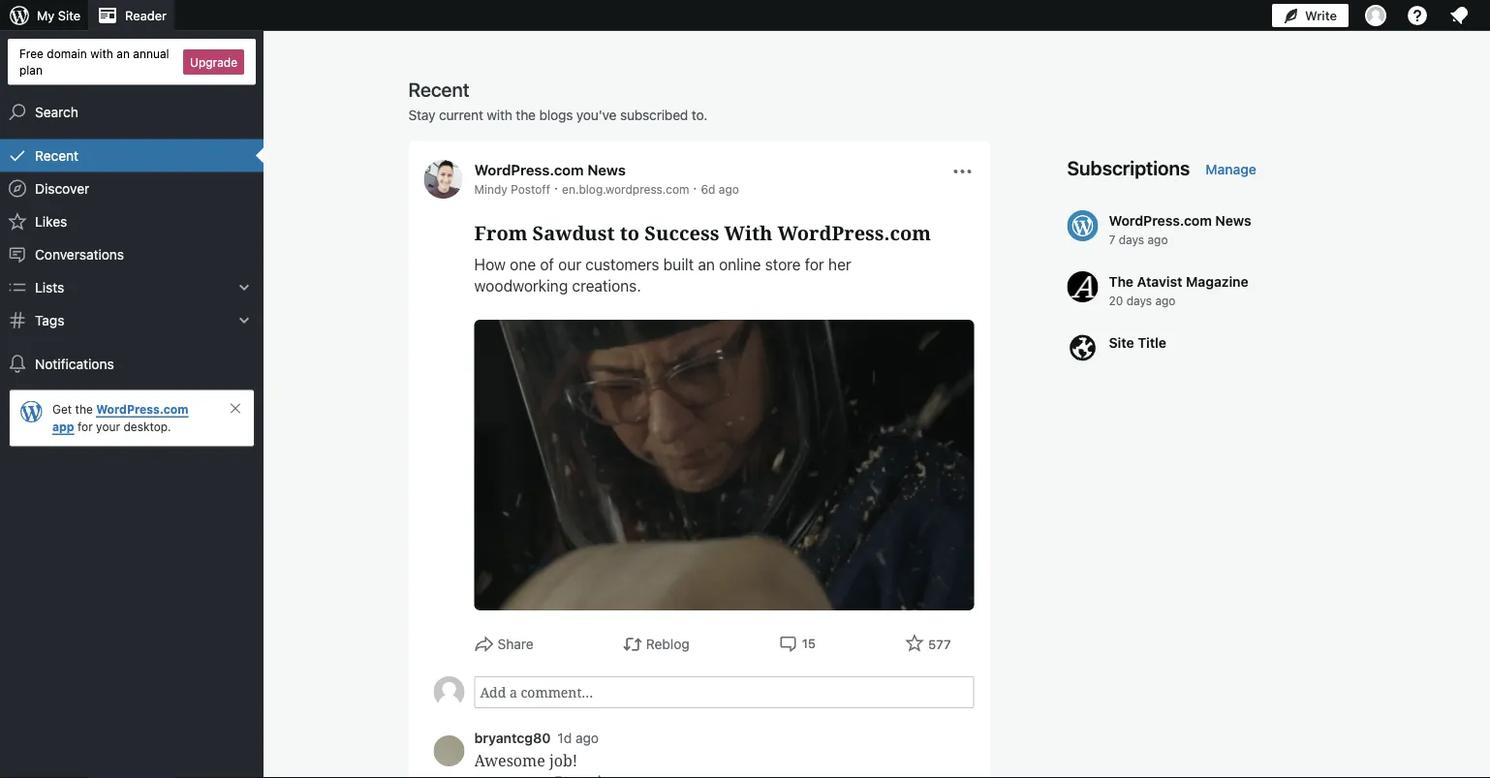 Task type: locate. For each thing, give the bounding box(es) containing it.
ago right 1d
[[576, 730, 599, 746]]

site inside site title link
[[1109, 334, 1135, 350]]

discover
[[35, 180, 89, 196]]

the right the get
[[75, 403, 93, 416]]

the
[[516, 107, 536, 123], [75, 403, 93, 416]]

discover link
[[0, 172, 264, 205]]

reader link
[[88, 0, 174, 31]]

wordpress.com up 7
[[1109, 212, 1212, 228]]

1 vertical spatial recent
[[35, 147, 79, 163]]

1 horizontal spatial the
[[516, 107, 536, 123]]

free
[[19, 47, 44, 60]]

0 horizontal spatial site
[[58, 8, 81, 23]]

ago down atavist
[[1156, 294, 1176, 307]]

wordpress.com inside wordpress.com news mindy postoff · en.blog.wordpress.com · 6d ago
[[474, 161, 584, 178]]

with inside recent stay current with the blogs you've subscribed to.
[[487, 107, 512, 123]]

lists
[[35, 279, 64, 295]]

notifications
[[35, 356, 114, 372]]

0 vertical spatial keyboard_arrow_down image
[[235, 278, 254, 297]]

recent for recent stay current with the blogs you've subscribed to.
[[409, 78, 470, 100]]

search
[[35, 104, 78, 120]]

0 vertical spatial the
[[516, 107, 536, 123]]

wordpress.com for wordpress.com news 7 days ago
[[1109, 212, 1212, 228]]

reblog button
[[623, 634, 690, 655]]

atavist
[[1137, 273, 1183, 289]]

share button
[[474, 634, 534, 655]]

1 horizontal spatial site
[[1109, 334, 1135, 350]]

the left blogs
[[516, 107, 536, 123]]

news for ago
[[1216, 212, 1252, 228]]

magazine
[[1186, 273, 1249, 289]]

with
[[90, 47, 113, 60], [487, 107, 512, 123]]

keyboard_arrow_down image inside lists link
[[235, 278, 254, 297]]

days
[[1119, 233, 1145, 246], [1127, 294, 1152, 307]]

days right 7
[[1119, 233, 1145, 246]]

recent link
[[0, 139, 264, 172]]

ruby anderson image
[[434, 676, 465, 707]]

customers
[[586, 255, 660, 274]]

0 horizontal spatial ·
[[554, 180, 558, 196]]

1 horizontal spatial with
[[487, 107, 512, 123]]

2 keyboard_arrow_down image from the top
[[235, 311, 254, 330]]

ago right 6d
[[719, 182, 739, 196]]

news down manage link
[[1216, 212, 1252, 228]]

sawdust
[[533, 220, 615, 246]]

with right domain
[[90, 47, 113, 60]]

0 vertical spatial for
[[805, 255, 825, 274]]

1 keyboard_arrow_down image from the top
[[235, 278, 254, 297]]

1 vertical spatial for
[[78, 420, 93, 434]]

keyboard_arrow_down image for lists
[[235, 278, 254, 297]]

recent for recent
[[35, 147, 79, 163]]

wordpress.com for wordpress.com news mindy postoff · en.blog.wordpress.com · 6d ago
[[474, 161, 584, 178]]

1 vertical spatial news
[[1216, 212, 1252, 228]]

an right built
[[698, 255, 715, 274]]

mindy
[[474, 182, 508, 196]]

· down 'wordpress.com news' 'link'
[[554, 180, 558, 196]]

recent up the discover
[[35, 147, 79, 163]]

from sawdust to success with wordpress.com link
[[474, 219, 974, 247]]

0 horizontal spatial the
[[75, 403, 93, 416]]

my profile image
[[1366, 5, 1387, 26]]

plan
[[19, 63, 43, 76]]

0 vertical spatial an
[[117, 47, 130, 60]]

conversations
[[35, 246, 124, 262]]

for
[[805, 255, 825, 274], [78, 420, 93, 434]]

·
[[554, 180, 558, 196], [693, 180, 697, 196]]

recent
[[409, 78, 470, 100], [35, 147, 79, 163]]

write link
[[1272, 0, 1349, 31]]

an left annual
[[117, 47, 130, 60]]

for inside from sawdust to success with wordpress.com how one of our customers built an online store for her woodworking creations.
[[805, 255, 825, 274]]

days inside the atavist magazine 20 days ago
[[1127, 294, 1152, 307]]

1 horizontal spatial news
[[1216, 212, 1252, 228]]

for your desktop.
[[74, 420, 171, 434]]

site left title
[[1109, 334, 1135, 350]]

news inside wordpress.com news mindy postoff · en.blog.wordpress.com · 6d ago
[[588, 161, 626, 178]]

stay
[[409, 107, 436, 123]]

wordpress.com for wordpress.com app
[[96, 403, 188, 416]]

1 vertical spatial an
[[698, 255, 715, 274]]

toggle menu image
[[951, 160, 974, 183]]

wordpress.com
[[474, 161, 584, 178], [1109, 212, 1212, 228], [778, 220, 931, 246], [96, 403, 188, 416]]

1 vertical spatial the
[[75, 403, 93, 416]]

wordpress.com up the 'desktop.'
[[96, 403, 188, 416]]

news inside wordpress.com news 7 days ago
[[1216, 212, 1252, 228]]

1 vertical spatial keyboard_arrow_down image
[[235, 311, 254, 330]]

news up en.blog.wordpress.com link
[[588, 161, 626, 178]]

0 horizontal spatial with
[[90, 47, 113, 60]]

the
[[1109, 273, 1134, 289]]

online
[[719, 255, 761, 274]]

for down get the
[[78, 420, 93, 434]]

site
[[58, 8, 81, 23], [1109, 334, 1135, 350]]

1 horizontal spatial recent
[[409, 78, 470, 100]]

ago inside wordpress.com news 7 days ago
[[1148, 233, 1168, 246]]

0 horizontal spatial an
[[117, 47, 130, 60]]

to
[[620, 220, 640, 246]]

1 horizontal spatial for
[[805, 255, 825, 274]]

your
[[96, 420, 120, 434]]

reblog
[[646, 636, 690, 652]]

success
[[645, 220, 720, 246]]

the atavist magazine 20 days ago
[[1109, 273, 1249, 307]]

wordpress.com inside wordpress.com news 7 days ago
[[1109, 212, 1212, 228]]

recent inside recent stay current with the blogs you've subscribed to.
[[409, 78, 470, 100]]

manage link
[[1206, 160, 1257, 179]]

an inside the free domain with an annual plan
[[117, 47, 130, 60]]

site title link
[[1068, 332, 1329, 365]]

for left her
[[805, 255, 825, 274]]

0 vertical spatial site
[[58, 8, 81, 23]]

recent up stay
[[409, 78, 470, 100]]

0 vertical spatial with
[[90, 47, 113, 60]]

reblog image
[[552, 774, 569, 778]]

0 horizontal spatial recent
[[35, 147, 79, 163]]

wordpress.com news 7 days ago
[[1109, 212, 1252, 246]]

1 vertical spatial site
[[1109, 334, 1135, 350]]

ago up atavist
[[1148, 233, 1168, 246]]

keyboard_arrow_down image
[[235, 278, 254, 297], [235, 311, 254, 330]]

app
[[52, 420, 74, 434]]

en.blog.wordpress.com link
[[562, 182, 690, 196]]

wordpress.com up postoff
[[474, 161, 584, 178]]

group
[[434, 676, 974, 708]]

1 horizontal spatial an
[[698, 255, 715, 274]]

with right current
[[487, 107, 512, 123]]

annual
[[133, 47, 169, 60]]

store
[[765, 255, 801, 274]]

1 vertical spatial with
[[487, 107, 512, 123]]

0 vertical spatial days
[[1119, 233, 1145, 246]]

days right 20
[[1127, 294, 1152, 307]]

wordpress.com inside wordpress.com app
[[96, 403, 188, 416]]

group inside from sawdust to success with wordpress.com main content
[[434, 676, 974, 708]]

0 vertical spatial news
[[588, 161, 626, 178]]

upgrade button
[[183, 49, 244, 74]]

· left 6d
[[693, 180, 697, 196]]

recent stay current with the blogs you've subscribed to.
[[409, 78, 708, 123]]

news
[[588, 161, 626, 178], [1216, 212, 1252, 228]]

news for ·
[[588, 161, 626, 178]]

site right the my at top left
[[58, 8, 81, 23]]

1 vertical spatial days
[[1127, 294, 1152, 307]]

0 vertical spatial recent
[[409, 78, 470, 100]]

1 · from the left
[[554, 180, 558, 196]]

title
[[1138, 334, 1167, 350]]

1 horizontal spatial ·
[[693, 180, 697, 196]]

20
[[1109, 294, 1124, 307]]

manage
[[1206, 161, 1257, 177]]

2 · from the left
[[693, 180, 697, 196]]

write
[[1305, 8, 1337, 23]]

ago
[[719, 182, 739, 196], [1148, 233, 1168, 246], [1156, 294, 1176, 307], [576, 730, 599, 746]]

keyboard_arrow_down image inside tags link
[[235, 311, 254, 330]]

reader
[[125, 8, 167, 23]]

wordpress.com up her
[[778, 220, 931, 246]]

0 horizontal spatial news
[[588, 161, 626, 178]]

dismiss image
[[228, 401, 243, 416]]

an
[[117, 47, 130, 60], [698, 255, 715, 274]]



Task type: describe. For each thing, give the bounding box(es) containing it.
how
[[474, 255, 506, 274]]

one
[[510, 255, 536, 274]]

7
[[1109, 233, 1116, 246]]

site title
[[1109, 334, 1167, 350]]

15
[[802, 636, 816, 651]]

our
[[558, 255, 582, 274]]

of
[[540, 255, 554, 274]]

577
[[929, 636, 951, 651]]

bryantcg80 image
[[434, 736, 465, 767]]

wordpress.com news link
[[474, 161, 626, 178]]

6d
[[701, 182, 716, 196]]

mindy postoff link
[[474, 182, 551, 196]]

awesome
[[474, 750, 545, 770]]

upgrade
[[190, 55, 237, 69]]

days inside wordpress.com news 7 days ago
[[1119, 233, 1145, 246]]

from sawdust to success with wordpress.com how one of our customers built an online store for her woodworking creations.
[[474, 220, 931, 295]]

blogs
[[539, 107, 573, 123]]

help image
[[1406, 4, 1430, 27]]

15 button
[[779, 634, 816, 653]]

search link
[[0, 96, 264, 129]]

ago inside the atavist magazine 20 days ago
[[1156, 294, 1176, 307]]

her
[[829, 255, 852, 274]]

my site
[[37, 8, 81, 23]]

1d
[[558, 730, 572, 746]]

tags
[[35, 312, 64, 328]]

built
[[664, 255, 694, 274]]

with inside the free domain with an annual plan
[[90, 47, 113, 60]]

lists link
[[0, 271, 264, 304]]

my
[[37, 8, 55, 23]]

my site link
[[0, 0, 88, 31]]

share
[[498, 636, 534, 652]]

the inside recent stay current with the blogs you've subscribed to.
[[516, 107, 536, 123]]

manage your notifications image
[[1448, 4, 1471, 27]]

bryantcg80 1d ago
[[474, 730, 599, 746]]

job!
[[549, 750, 578, 770]]

with
[[725, 220, 773, 246]]

site inside my site link
[[58, 8, 81, 23]]

awesome job!
[[474, 750, 578, 770]]

wordpress.com news mindy postoff · en.blog.wordpress.com · 6d ago
[[474, 161, 739, 196]]

from
[[474, 220, 528, 246]]

bryantcg80
[[474, 730, 551, 746]]

Add a comment… text field
[[474, 676, 974, 708]]

current
[[439, 107, 483, 123]]

577 button
[[905, 633, 951, 656]]

subscribed to.
[[620, 107, 708, 123]]

you've
[[577, 107, 617, 123]]

woodworking creations.
[[474, 277, 641, 295]]

ago inside wordpress.com news mindy postoff · en.blog.wordpress.com · 6d ago
[[719, 182, 739, 196]]

an inside from sawdust to success with wordpress.com how one of our customers built an online store for her woodworking creations.
[[698, 255, 715, 274]]

conversations link
[[0, 238, 264, 271]]

wordpress.com inside from sawdust to success with wordpress.com how one of our customers built an online store for her woodworking creations.
[[778, 220, 931, 246]]

0 horizontal spatial for
[[78, 420, 93, 434]]

mindy postoff image
[[424, 160, 463, 199]]

desktop.
[[123, 420, 171, 434]]

get the
[[52, 403, 96, 416]]

get
[[52, 403, 72, 416]]

turn this comment into its own post button
[[552, 774, 569, 778]]

likes link
[[0, 205, 264, 238]]

free domain with an annual plan
[[19, 47, 169, 76]]

postoff
[[511, 182, 551, 196]]

tags link
[[0, 304, 264, 337]]

notifications link
[[0, 348, 264, 380]]

wordpress.com app
[[52, 403, 188, 434]]

domain
[[47, 47, 87, 60]]

likes
[[35, 213, 67, 229]]

from sawdust to success with wordpress.com main content
[[409, 77, 1347, 778]]

1d ago link
[[558, 730, 599, 746]]

subscriptions
[[1068, 156, 1190, 179]]

keyboard_arrow_down image for tags
[[235, 311, 254, 330]]

en.blog.wordpress.com
[[562, 182, 690, 196]]

6d ago link
[[701, 182, 739, 196]]



Task type: vqa. For each thing, say whether or not it's contained in the screenshot.
Toggle menu image at the top of the page
yes



